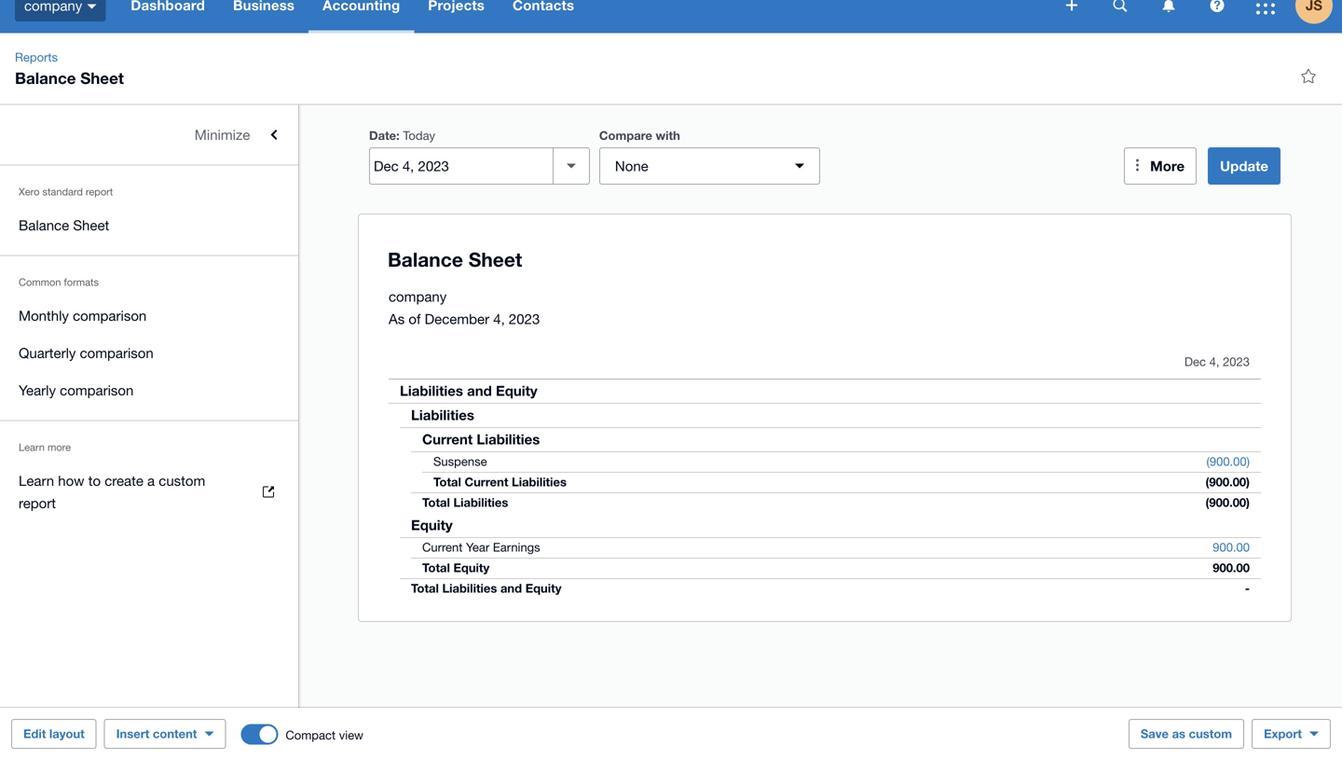Task type: locate. For each thing, give the bounding box(es) containing it.
1 horizontal spatial and
[[501, 581, 522, 595]]

sheet inside reports balance sheet
[[80, 69, 124, 87]]

2 horizontal spatial svg image
[[1257, 0, 1276, 14]]

Select end date field
[[370, 148, 553, 184]]

balance sheet link
[[0, 207, 298, 244]]

company as of december 4, 2023
[[389, 288, 540, 327]]

total equity
[[422, 560, 490, 575]]

0 vertical spatial comparison
[[73, 307, 147, 324]]

1 vertical spatial and
[[501, 581, 522, 595]]

total
[[434, 475, 461, 489], [422, 495, 450, 510], [422, 560, 450, 575], [411, 581, 439, 595]]

formats
[[64, 276, 99, 288]]

report down learn more
[[19, 495, 56, 511]]

liabilities down total current liabilities at the bottom of page
[[454, 495, 509, 510]]

sheet down xero standard report
[[73, 217, 109, 233]]

learn more
[[19, 441, 71, 453]]

balance sheet
[[19, 217, 109, 233]]

0 horizontal spatial 4,
[[494, 311, 505, 327]]

1 vertical spatial sheet
[[73, 217, 109, 233]]

1 vertical spatial custom
[[1190, 726, 1233, 741]]

0 horizontal spatial svg image
[[1163, 0, 1175, 12]]

(900.00)
[[1207, 454, 1251, 469], [1206, 475, 1251, 489], [1206, 495, 1251, 510]]

sheet inside balance sheet link
[[73, 217, 109, 233]]

2 900.00 from the top
[[1213, 560, 1251, 575]]

current liabilities
[[422, 431, 540, 448]]

900.00
[[1213, 540, 1251, 554], [1213, 560, 1251, 575]]

0 vertical spatial current
[[422, 431, 473, 448]]

common
[[19, 276, 61, 288]]

balance down xero at the top of page
[[19, 217, 69, 233]]

custom right a
[[159, 472, 205, 489]]

equity
[[496, 382, 538, 399], [411, 517, 453, 533], [454, 560, 490, 575], [526, 581, 562, 595]]

900.00 up -
[[1213, 540, 1251, 554]]

current up suspense
[[422, 431, 473, 448]]

900.00 down 900.00 link
[[1213, 560, 1251, 575]]

total for total liabilities
[[422, 495, 450, 510]]

save as custom
[[1141, 726, 1233, 741]]

0 vertical spatial learn
[[19, 441, 45, 453]]

comparison
[[73, 307, 147, 324], [80, 345, 154, 361], [60, 382, 134, 398]]

1 vertical spatial 2023
[[1224, 354, 1251, 369]]

with
[[656, 128, 681, 143]]

custom inside button
[[1190, 726, 1233, 741]]

learn inside learn how to create a custom report
[[19, 472, 54, 489]]

0 vertical spatial (900.00)
[[1207, 454, 1251, 469]]

1 vertical spatial (900.00)
[[1206, 475, 1251, 489]]

save
[[1141, 726, 1169, 741]]

none
[[615, 158, 649, 174]]

equity down earnings
[[526, 581, 562, 595]]

2 svg image from the left
[[1211, 0, 1225, 12]]

2023 right dec
[[1224, 354, 1251, 369]]

comparison down formats
[[73, 307, 147, 324]]

total for total equity
[[422, 560, 450, 575]]

custom inside learn how to create a custom report
[[159, 472, 205, 489]]

2 vertical spatial comparison
[[60, 382, 134, 398]]

1 vertical spatial 4,
[[1210, 354, 1220, 369]]

earnings
[[493, 540, 541, 554]]

2023
[[509, 311, 540, 327], [1224, 354, 1251, 369]]

and
[[467, 382, 492, 399], [501, 581, 522, 595]]

add to favourites image
[[1291, 57, 1328, 95]]

(900.00) link
[[1196, 452, 1262, 471]]

compare
[[600, 128, 653, 143]]

2 vertical spatial (900.00)
[[1206, 495, 1251, 510]]

current up total equity
[[422, 540, 463, 554]]

comparison for quarterly comparison
[[80, 345, 154, 361]]

0 horizontal spatial report
[[19, 495, 56, 511]]

standard
[[42, 186, 83, 198]]

4, right december
[[494, 311, 505, 327]]

yearly comparison link
[[0, 372, 298, 409]]

1 vertical spatial report
[[19, 495, 56, 511]]

learn left more
[[19, 441, 45, 453]]

and up current liabilities
[[467, 382, 492, 399]]

custom
[[159, 472, 205, 489], [1190, 726, 1233, 741]]

4, inside report output element
[[1210, 354, 1220, 369]]

suspense
[[434, 454, 487, 469]]

1 vertical spatial comparison
[[80, 345, 154, 361]]

0 vertical spatial and
[[467, 382, 492, 399]]

as
[[389, 311, 405, 327]]

0 vertical spatial 2023
[[509, 311, 540, 327]]

xero
[[19, 186, 40, 198]]

0 vertical spatial custom
[[159, 472, 205, 489]]

comparison for monthly comparison
[[73, 307, 147, 324]]

0 vertical spatial sheet
[[80, 69, 124, 87]]

comparison down quarterly comparison
[[60, 382, 134, 398]]

view
[[339, 728, 364, 742]]

and down earnings
[[501, 581, 522, 595]]

1 learn from the top
[[19, 441, 45, 453]]

balance inside reports balance sheet
[[15, 69, 76, 87]]

4, right dec
[[1210, 354, 1220, 369]]

2 vertical spatial current
[[422, 540, 463, 554]]

0 horizontal spatial and
[[467, 382, 492, 399]]

quarterly comparison link
[[0, 334, 298, 372]]

sheet
[[80, 69, 124, 87], [73, 217, 109, 233]]

total for total liabilities and equity
[[411, 581, 439, 595]]

current
[[422, 431, 473, 448], [465, 475, 509, 489], [422, 540, 463, 554]]

0 horizontal spatial 2023
[[509, 311, 540, 327]]

insert
[[116, 726, 150, 741]]

-
[[1246, 581, 1251, 595]]

total liabilities
[[422, 495, 509, 510]]

balance down reports link
[[15, 69, 76, 87]]

4,
[[494, 311, 505, 327], [1210, 354, 1220, 369]]

total liabilities and equity
[[411, 581, 562, 595]]

learn down learn more
[[19, 472, 54, 489]]

dec
[[1185, 354, 1207, 369]]

svg image
[[1067, 0, 1078, 11], [1114, 0, 1128, 12], [87, 4, 96, 9]]

svg image
[[1163, 0, 1175, 12], [1211, 0, 1225, 12], [1257, 0, 1276, 14]]

0 horizontal spatial custom
[[159, 472, 205, 489]]

4, inside company as of december 4, 2023
[[494, 311, 505, 327]]

0 vertical spatial report
[[86, 186, 113, 198]]

1 vertical spatial 900.00
[[1213, 560, 1251, 575]]

learn
[[19, 441, 45, 453], [19, 472, 54, 489]]

total current liabilities
[[434, 475, 567, 489]]

sheet up the minimize button
[[80, 69, 124, 87]]

1 vertical spatial balance
[[19, 217, 69, 233]]

liabilities and equity
[[400, 382, 538, 399]]

0 vertical spatial balance
[[15, 69, 76, 87]]

liabilities
[[400, 382, 463, 399], [411, 407, 475, 423], [477, 431, 540, 448], [512, 475, 567, 489], [454, 495, 509, 510], [442, 581, 497, 595]]

balance
[[15, 69, 76, 87], [19, 217, 69, 233]]

current for year
[[422, 540, 463, 554]]

as
[[1173, 726, 1186, 741]]

(900.00) for total liabilities
[[1206, 495, 1251, 510]]

1 vertical spatial learn
[[19, 472, 54, 489]]

current for liabilities
[[422, 431, 473, 448]]

report
[[86, 186, 113, 198], [19, 495, 56, 511]]

2023 right december
[[509, 311, 540, 327]]

1 horizontal spatial 2023
[[1224, 354, 1251, 369]]

reports
[[15, 50, 58, 64]]

0 vertical spatial 900.00
[[1213, 540, 1251, 554]]

0 vertical spatial 4,
[[494, 311, 505, 327]]

comparison down monthly comparison link
[[80, 345, 154, 361]]

report right standard
[[86, 186, 113, 198]]

1 horizontal spatial 4,
[[1210, 354, 1220, 369]]

equity down year
[[454, 560, 490, 575]]

yearly comparison
[[19, 382, 134, 398]]

current up total liabilities
[[465, 475, 509, 489]]

1 horizontal spatial svg image
[[1211, 0, 1225, 12]]

more button
[[1125, 147, 1197, 185]]

more
[[48, 441, 71, 453]]

2 learn from the top
[[19, 472, 54, 489]]

1 horizontal spatial custom
[[1190, 726, 1233, 741]]

custom right as
[[1190, 726, 1233, 741]]

2023 inside company as of december 4, 2023
[[509, 311, 540, 327]]

minimize
[[195, 126, 250, 143]]



Task type: describe. For each thing, give the bounding box(es) containing it.
total for total current liabilities
[[434, 475, 461, 489]]

minimize button
[[0, 116, 298, 153]]

1 horizontal spatial svg image
[[1067, 0, 1078, 11]]

reports balance sheet
[[15, 50, 124, 87]]

date : today
[[369, 128, 436, 143]]

content
[[153, 726, 197, 741]]

learn how to create a custom report
[[19, 472, 205, 511]]

year
[[466, 540, 490, 554]]

monthly
[[19, 307, 69, 324]]

layout
[[49, 726, 85, 741]]

none button
[[600, 147, 820, 185]]

insert content button
[[104, 719, 226, 749]]

create
[[105, 472, 144, 489]]

quarterly comparison
[[19, 345, 154, 361]]

update
[[1221, 158, 1269, 174]]

xero standard report
[[19, 186, 113, 198]]

liabilities up total current liabilities at the bottom of page
[[477, 431, 540, 448]]

900.00 link
[[1202, 538, 1262, 557]]

yearly
[[19, 382, 56, 398]]

learn for learn more
[[19, 441, 45, 453]]

comparison for yearly comparison
[[60, 382, 134, 398]]

1 svg image from the left
[[1163, 0, 1175, 12]]

liabilities up current liabilities
[[400, 382, 463, 399]]

1 horizontal spatial report
[[86, 186, 113, 198]]

current year earnings
[[422, 540, 541, 554]]

learn for learn how to create a custom report
[[19, 472, 54, 489]]

report inside learn how to create a custom report
[[19, 495, 56, 511]]

company
[[389, 288, 447, 304]]

equity down total liabilities
[[411, 517, 453, 533]]

monthly comparison link
[[0, 297, 298, 334]]

monthly comparison
[[19, 307, 147, 324]]

report output element
[[389, 345, 1262, 599]]

1 vertical spatial current
[[465, 475, 509, 489]]

list of convenience dates image
[[553, 147, 590, 185]]

insert content
[[116, 726, 197, 741]]

0 horizontal spatial svg image
[[87, 4, 96, 9]]

more
[[1151, 158, 1185, 174]]

2023 inside report output element
[[1224, 354, 1251, 369]]

december
[[425, 311, 490, 327]]

(900.00) for total current liabilities
[[1206, 475, 1251, 489]]

equity up current liabilities
[[496, 382, 538, 399]]

date
[[369, 128, 396, 143]]

how
[[58, 472, 84, 489]]

export
[[1265, 726, 1303, 741]]

common formats
[[19, 276, 99, 288]]

Report title field
[[383, 238, 1254, 281]]

export button
[[1252, 719, 1332, 749]]

learn how to create a custom report link
[[0, 462, 298, 522]]

dec 4, 2023
[[1185, 354, 1251, 369]]

save as custom button
[[1129, 719, 1245, 749]]

:
[[396, 128, 400, 143]]

edit
[[23, 726, 46, 741]]

compact
[[286, 728, 336, 742]]

liabilities down liabilities and equity
[[411, 407, 475, 423]]

reports link
[[7, 48, 65, 67]]

quarterly
[[19, 345, 76, 361]]

a
[[147, 472, 155, 489]]

3 svg image from the left
[[1257, 0, 1276, 14]]

update button
[[1209, 147, 1281, 185]]

liabilities up earnings
[[512, 475, 567, 489]]

edit layout button
[[11, 719, 97, 749]]

to
[[88, 472, 101, 489]]

compact view
[[286, 728, 364, 742]]

2 horizontal spatial svg image
[[1114, 0, 1128, 12]]

today
[[403, 128, 436, 143]]

1 900.00 from the top
[[1213, 540, 1251, 554]]

liabilities down total equity
[[442, 581, 497, 595]]

of
[[409, 311, 421, 327]]

edit layout
[[23, 726, 85, 741]]

compare with
[[600, 128, 681, 143]]



Task type: vqa. For each thing, say whether or not it's contained in the screenshot.


